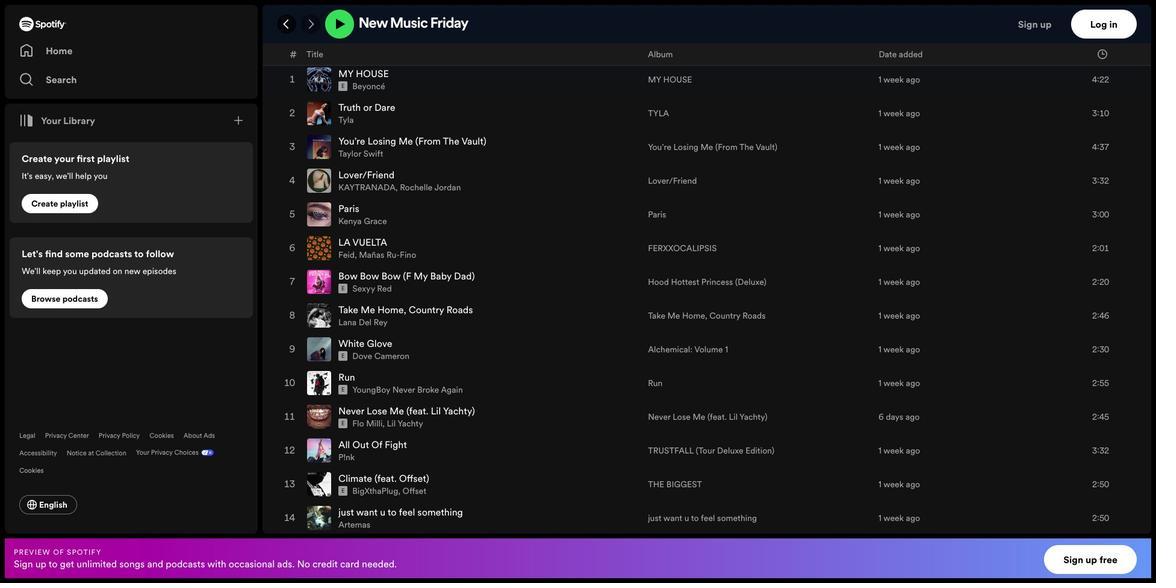 Task type: vqa. For each thing, say whether or not it's contained in the screenshot.
Artist
no



Task type: describe. For each thing, give the bounding box(es) containing it.
your
[[54, 152, 74, 165]]

2:46
[[1093, 310, 1110, 322]]

kaytranada link
[[339, 181, 396, 193]]

sign up free button
[[1045, 545, 1137, 574]]

sign inside the preview of spotify sign up to get unlimited songs and podcasts with occasional ads. no credit card needed.
[[14, 557, 33, 570]]

week for climate (feat. offset)
[[884, 478, 904, 490]]

ago for bow bow bow (f my baby dad)
[[906, 276, 921, 288]]

create your first playlist it's easy, we'll help you
[[22, 152, 129, 182]]

never lose me (feat. lil yachty)
[[648, 411, 768, 423]]

house for my house e
[[356, 67, 389, 80]]

1 horizontal spatial paris link
[[648, 209, 666, 221]]

truth
[[339, 101, 361, 114]]

lover/friend cell
[[307, 165, 639, 197]]

free
[[1100, 553, 1118, 566]]

3:32 for fight
[[1093, 445, 1110, 457]]

privacy for privacy center
[[45, 431, 67, 440]]

me inside take me home, country roads lana del rey
[[361, 303, 375, 316]]

up for sign up free
[[1086, 553, 1098, 566]]

bow bow bow (f my baby dad) cell
[[307, 266, 639, 298]]

feel for just want u to feel something
[[701, 512, 715, 524]]

6 days ago
[[879, 411, 920, 423]]

4:22 cell
[[1054, 63, 1126, 96]]

you for first
[[94, 170, 108, 182]]

1 for you're losing me (from the vault)
[[879, 141, 882, 153]]

just want u to feel something cell
[[307, 502, 639, 534]]

ferxxocalipsis
[[648, 242, 717, 254]]

ads
[[204, 431, 215, 440]]

sign up
[[1018, 17, 1052, 31]]

kenya
[[339, 215, 362, 227]]

bow bow bow (f my baby dad) e
[[339, 269, 475, 292]]

p!nk
[[339, 451, 355, 463]]

you're losing me (from the vault) link
[[648, 141, 778, 153]]

week for my house
[[884, 74, 904, 86]]

feid
[[339, 249, 355, 261]]

week for truth or dare
[[884, 107, 904, 119]]

preview of spotify sign up to get unlimited songs and podcasts with occasional ads. no credit card needed.
[[14, 547, 397, 570]]

new music friday
[[359, 17, 469, 31]]

hood
[[648, 276, 669, 288]]

1 horizontal spatial run link
[[648, 377, 663, 389]]

u for just want u to feel something artemas
[[380, 505, 386, 519]]

white glove cell
[[307, 333, 639, 366]]

1 for all out of fight
[[879, 445, 882, 457]]

spotify
[[67, 547, 102, 557]]

first
[[77, 152, 95, 165]]

1 week ago for take me home, country roads
[[879, 310, 921, 322]]

easy,
[[35, 170, 54, 182]]

you're losing me (from the vault) taylor swift
[[339, 134, 486, 160]]

e inside my house e
[[342, 83, 345, 90]]

run for run e
[[339, 371, 355, 384]]

mañas
[[359, 249, 385, 261]]

or
[[363, 101, 372, 114]]

1 week ago for la vuelta
[[879, 242, 921, 254]]

0 horizontal spatial never lose me (feat. lil yachty) link
[[339, 404, 475, 418]]

browse
[[31, 293, 60, 305]]

yachty) for never lose me (feat. lil yachty)
[[740, 411, 768, 423]]

browse podcasts
[[31, 293, 98, 305]]

climate (feat. offset) cell
[[307, 468, 639, 501]]

you for some
[[63, 265, 77, 277]]

all
[[339, 438, 350, 451]]

top bar and user menu element
[[263, 5, 1152, 43]]

help
[[75, 170, 92, 182]]

preview
[[14, 547, 51, 557]]

1 vertical spatial cookies
[[19, 466, 44, 475]]

the for you're
[[740, 141, 754, 153]]

week for run
[[884, 377, 904, 389]]

to inside the preview of spotify sign up to get unlimited songs and podcasts with occasional ads. no credit card needed.
[[49, 557, 58, 570]]

rey
[[374, 316, 388, 328]]

grace
[[364, 215, 387, 227]]

songs
[[119, 557, 145, 570]]

go forward image
[[306, 19, 316, 29]]

taylor
[[339, 148, 361, 160]]

run for run
[[648, 377, 663, 389]]

alchemical:
[[648, 343, 693, 355]]

privacy center
[[45, 431, 89, 440]]

new music friday grid
[[263, 30, 1151, 583]]

1 week ago for truth or dare
[[879, 107, 921, 119]]

privacy inside button
[[151, 448, 173, 457]]

swift
[[363, 148, 383, 160]]

e inside white glove e
[[342, 352, 345, 360]]

no
[[297, 557, 310, 570]]

1 week ago for lover/friend
[[879, 175, 921, 187]]

ago for take me home, country roads
[[906, 310, 921, 322]]

, inside lover/friend kaytranada , rochelle jordan
[[396, 181, 398, 193]]

rochelle
[[400, 181, 433, 193]]

2:50 for just want u to feel something
[[1093, 512, 1110, 524]]

cameron
[[374, 350, 410, 362]]

notice at collection
[[67, 449, 126, 458]]

offset
[[403, 485, 426, 497]]

1 for paris
[[879, 209, 882, 221]]

milli
[[366, 418, 383, 430]]

roads for take me home, country roads lana del rey
[[447, 303, 473, 316]]

home, for take me home, country roads
[[682, 310, 708, 322]]

never for never lose me (feat. lil yachty)
[[648, 411, 671, 423]]

(from for you're
[[415, 134, 441, 148]]

trustfall (tour deluxe edition) link
[[648, 445, 775, 457]]

u for just want u to feel something
[[685, 512, 689, 524]]

vault) for you're
[[756, 141, 778, 153]]

0 horizontal spatial run link
[[339, 371, 355, 384]]

collection
[[96, 449, 126, 458]]

jordan
[[435, 181, 461, 193]]

unlimited
[[77, 557, 117, 570]]

go back image
[[282, 19, 292, 29]]

0 horizontal spatial cookies link
[[19, 463, 53, 476]]

# row
[[278, 43, 1137, 65]]

library
[[63, 114, 95, 127]]

new
[[124, 265, 140, 277]]

with
[[207, 557, 226, 570]]

spotify image
[[19, 17, 66, 31]]

tyla link
[[339, 114, 354, 126]]

paris cell
[[307, 198, 639, 231]]

lover/friend kaytranada , rochelle jordan
[[339, 168, 461, 193]]

you're losing me (from the vault) cell
[[307, 131, 639, 163]]

week for paris
[[884, 209, 904, 221]]

0 horizontal spatial lover/friend link
[[339, 168, 395, 181]]

sexyy red
[[353, 283, 392, 295]]

1 for climate (feat. offset)
[[879, 478, 882, 490]]

week for white glove
[[884, 343, 904, 355]]

privacy policy
[[99, 431, 140, 440]]

e inside run e
[[342, 386, 345, 393]]

sign for sign up
[[1018, 17, 1038, 31]]

album
[[648, 48, 673, 60]]

about
[[184, 431, 202, 440]]

feid link
[[339, 249, 355, 261]]

get
[[60, 557, 74, 570]]

2 bow from the left
[[360, 269, 379, 283]]

4:22
[[1093, 74, 1110, 86]]

trustfall (tour deluxe edition)
[[648, 445, 775, 457]]

biggest
[[667, 478, 702, 490]]

take for take me home, country roads lana del rey
[[339, 303, 358, 316]]

week for just want u to feel something
[[884, 512, 904, 524]]

search link
[[19, 67, 243, 92]]

your privacy choices
[[136, 448, 199, 457]]

alchemical: volume 1
[[648, 343, 728, 355]]

country for take me home, country roads lana del rey
[[409, 303, 444, 316]]

kenya grace link
[[339, 215, 387, 227]]

1 for bow bow bow (f my baby dad)
[[879, 276, 882, 288]]

ago for white glove
[[906, 343, 921, 355]]

duration element
[[1098, 49, 1108, 59]]

duration image
[[1098, 49, 1108, 59]]

artemas link
[[339, 519, 371, 531]]

2:01
[[1093, 242, 1110, 254]]

(feat. for never lose me (feat. lil yachty)
[[708, 411, 727, 423]]

vault) for you're
[[462, 134, 486, 148]]

create for your
[[22, 152, 52, 165]]

on
[[113, 265, 122, 277]]

week for la vuelta
[[884, 242, 904, 254]]

california consumer privacy act (ccpa) opt-out icon image
[[199, 445, 214, 463]]

privacy policy link
[[99, 431, 140, 440]]

beyoncé
[[353, 80, 385, 92]]

lose for never lose me (feat. lil yachty) e
[[367, 404, 387, 418]]

take me home, country roads cell
[[307, 299, 639, 332]]

kaytranada
[[339, 181, 396, 193]]

1 bow from the left
[[339, 269, 358, 283]]

find
[[45, 247, 63, 260]]

your for your privacy choices
[[136, 448, 149, 457]]

del
[[359, 316, 372, 328]]

1 for white glove
[[879, 343, 882, 355]]

1 horizontal spatial never lose me (feat. lil yachty) link
[[648, 411, 768, 423]]

, inside never lose me (feat. lil yachty) cell
[[383, 418, 385, 430]]

me for you're losing me (from the vault) taylor swift
[[399, 134, 413, 148]]

never inside run cell
[[393, 384, 415, 396]]

(f
[[403, 269, 411, 283]]

la vuelta link
[[339, 236, 387, 249]]

dove
[[353, 350, 372, 362]]

sexyy
[[353, 283, 375, 295]]

let's find some podcasts to follow we'll keep you updated on new episodes
[[22, 247, 176, 277]]

notice at collection link
[[67, 449, 126, 458]]

lose for never lose me (feat. lil yachty)
[[673, 411, 691, 423]]

center
[[68, 431, 89, 440]]

tyla
[[339, 114, 354, 126]]



Task type: locate. For each thing, give the bounding box(es) containing it.
your for your library
[[41, 114, 61, 127]]

lose up trustfall
[[673, 411, 691, 423]]

my inside my house e
[[339, 67, 354, 80]]

1 horizontal spatial take
[[648, 310, 666, 322]]

my house link
[[339, 67, 389, 80], [648, 74, 692, 86]]

the biggest
[[648, 478, 702, 490]]

(tour
[[696, 445, 715, 457]]

your left library
[[41, 114, 61, 127]]

something for just want u to feel something
[[717, 512, 757, 524]]

take me home, country roads link down the bow bow bow (f my baby dad) e
[[339, 303, 473, 316]]

me up alchemical:
[[668, 310, 680, 322]]

9 week from the top
[[884, 343, 904, 355]]

, left rochelle
[[396, 181, 398, 193]]

about ads link
[[184, 431, 215, 440]]

me for never lose me (feat. lil yachty) e
[[390, 404, 404, 418]]

ago for my house
[[906, 74, 921, 86]]

create inside create your first playlist it's easy, we'll help you
[[22, 152, 52, 165]]

country down my
[[409, 303, 444, 316]]

1 horizontal spatial (feat.
[[407, 404, 429, 418]]

0 horizontal spatial lil
[[387, 418, 396, 430]]

all out of fight cell
[[307, 434, 639, 467]]

bow down mañas
[[360, 269, 379, 283]]

edition)
[[746, 445, 775, 457]]

1 horizontal spatial sign
[[1018, 17, 1038, 31]]

never lose me (feat. lil yachty) link down youngboy never broke again
[[339, 404, 475, 418]]

week for all out of fight
[[884, 445, 904, 457]]

e inside the bow bow bow (f my baby dad) e
[[342, 285, 345, 292]]

week for take me home, country roads
[[884, 310, 904, 322]]

take down hood
[[648, 310, 666, 322]]

explicit element for bow bow bow (f my baby dad)
[[339, 284, 348, 293]]

up inside button
[[1041, 17, 1052, 31]]

1 vertical spatial podcasts
[[62, 293, 98, 305]]

english
[[39, 499, 67, 511]]

0 horizontal spatial bow
[[339, 269, 358, 283]]

ago for climate (feat. offset)
[[906, 478, 921, 490]]

take
[[339, 303, 358, 316], [648, 310, 666, 322]]

e left sexyy
[[342, 285, 345, 292]]

2 horizontal spatial (feat.
[[708, 411, 727, 423]]

lil for never lose me (feat. lil yachty)
[[729, 411, 738, 423]]

0 vertical spatial 3:32
[[1093, 175, 1110, 187]]

never inside the never lose me (feat. lil yachty) e
[[339, 404, 364, 418]]

1 for my house
[[879, 74, 882, 86]]

7 1 week ago from the top
[[879, 276, 921, 288]]

6 1 week ago from the top
[[879, 242, 921, 254]]

roads down bow bow bow (f my baby dad) cell
[[447, 303, 473, 316]]

dad)
[[454, 269, 475, 283]]

explicit element
[[339, 81, 348, 91], [339, 284, 348, 293], [339, 351, 348, 361], [339, 385, 348, 395], [339, 419, 348, 428], [339, 486, 348, 496]]

up inside the preview of spotify sign up to get unlimited songs and podcasts with occasional ads. no credit card needed.
[[35, 557, 46, 570]]

10 1 week ago from the top
[[879, 377, 921, 389]]

explicit element down climate at bottom left
[[339, 486, 348, 496]]

it's
[[22, 170, 33, 182]]

(from for you're
[[716, 141, 738, 153]]

1 horizontal spatial the
[[740, 141, 754, 153]]

the for you're
[[443, 134, 460, 148]]

policy
[[122, 431, 140, 440]]

never lose me (feat. lil yachty) cell
[[307, 401, 639, 433]]

1 horizontal spatial bow
[[360, 269, 379, 283]]

roads
[[447, 303, 473, 316], [743, 310, 766, 322]]

your privacy choices button
[[136, 445, 199, 460]]

card
[[340, 557, 360, 570]]

0 horizontal spatial take
[[339, 303, 358, 316]]

1 vertical spatial cookies link
[[19, 463, 53, 476]]

12 1 week ago from the top
[[879, 478, 921, 490]]

1 vertical spatial create
[[31, 198, 58, 210]]

9 1 week ago from the top
[[879, 343, 921, 355]]

to down 'biggest'
[[691, 512, 699, 524]]

house for my house
[[664, 74, 692, 86]]

1 horizontal spatial my house link
[[648, 74, 692, 86]]

1 for la vuelta
[[879, 242, 882, 254]]

1 horizontal spatial u
[[685, 512, 689, 524]]

0 horizontal spatial lover/friend
[[339, 168, 395, 181]]

taylor swift link
[[339, 148, 383, 160]]

log
[[1091, 17, 1107, 31]]

10 week from the top
[[884, 377, 904, 389]]

1 week ago for bow bow bow (f my baby dad)
[[879, 276, 921, 288]]

2:50 for climate (feat. offset)
[[1093, 478, 1110, 490]]

you right keep
[[63, 265, 77, 277]]

4 1 week ago from the top
[[879, 175, 921, 187]]

create up easy,
[[22, 152, 52, 165]]

0 horizontal spatial sign
[[14, 557, 33, 570]]

0 horizontal spatial house
[[356, 67, 389, 80]]

1 horizontal spatial your
[[136, 448, 149, 457]]

truth or dare cell
[[307, 97, 639, 130]]

6 week from the top
[[884, 242, 904, 254]]

1 week ago for run
[[879, 377, 921, 389]]

bow left (f
[[382, 269, 401, 283]]

2 horizontal spatial never
[[648, 411, 671, 423]]

lil down broke
[[431, 404, 441, 418]]

episodes
[[143, 265, 176, 277]]

sign for sign up free
[[1064, 553, 1084, 566]]

week for bow bow bow (f my baby dad)
[[884, 276, 904, 288]]

0 horizontal spatial run
[[339, 371, 355, 384]]

create down easy,
[[31, 198, 58, 210]]

e left youngboy
[[342, 386, 345, 393]]

just want u to feel something link
[[339, 505, 463, 519], [648, 512, 757, 524]]

paris link up ferxxocalipsis
[[648, 209, 666, 221]]

, left mañas
[[355, 249, 357, 261]]

paris link down kaytranada link
[[339, 202, 359, 215]]

up for sign up
[[1041, 17, 1052, 31]]

3 bow from the left
[[382, 269, 401, 283]]

sign inside button
[[1064, 553, 1084, 566]]

0 horizontal spatial just want u to feel something link
[[339, 505, 463, 519]]

0 horizontal spatial up
[[35, 557, 46, 570]]

0 horizontal spatial just
[[339, 505, 354, 519]]

yachty) down again
[[443, 404, 475, 418]]

fight
[[385, 438, 407, 451]]

take left del at the left
[[339, 303, 358, 316]]

home, for take me home, country roads lana del rey
[[378, 303, 406, 316]]

1 horizontal spatial vault)
[[756, 141, 778, 153]]

to inside the let's find some podcasts to follow we'll keep you updated on new episodes
[[134, 247, 144, 260]]

2 2:50 from the top
[[1093, 512, 1110, 524]]

week for lover/friend
[[884, 175, 904, 187]]

1 horizontal spatial country
[[710, 310, 741, 322]]

lil right milli
[[387, 418, 396, 430]]

(feat. for never lose me (feat. lil yachty) e
[[407, 404, 429, 418]]

explicit element for never lose me (feat. lil yachty)
[[339, 419, 348, 428]]

0 vertical spatial playlist
[[97, 152, 129, 165]]

0 horizontal spatial cookies
[[19, 466, 44, 475]]

me right the you're
[[701, 141, 713, 153]]

1 horizontal spatial up
[[1041, 17, 1052, 31]]

lil up deluxe
[[729, 411, 738, 423]]

cookies link
[[150, 431, 174, 440], [19, 463, 53, 476]]

paris up ferxxocalipsis
[[648, 209, 666, 221]]

to inside the just want u to feel something artemas
[[388, 505, 397, 519]]

# column header
[[290, 43, 297, 64]]

1 horizontal spatial feel
[[701, 512, 715, 524]]

create inside create playlist button
[[31, 198, 58, 210]]

5 e from the top
[[342, 420, 345, 427]]

just want u to feel something
[[648, 512, 757, 524]]

run link down alchemical:
[[648, 377, 663, 389]]

search
[[46, 73, 77, 86]]

me up (tour
[[693, 411, 706, 423]]

white glove link
[[339, 337, 392, 350]]

ago
[[906, 74, 921, 86], [906, 107, 921, 119], [906, 141, 921, 153], [906, 175, 921, 187], [906, 209, 921, 221], [906, 242, 921, 254], [906, 276, 921, 288], [906, 310, 921, 322], [906, 343, 921, 355], [906, 377, 921, 389], [906, 411, 920, 423], [906, 445, 921, 457], [906, 478, 921, 490], [906, 512, 921, 524]]

feel inside the just want u to feel something artemas
[[399, 505, 415, 519]]

1 1 week ago from the top
[[879, 74, 921, 86]]

ago for you're losing me (from the vault)
[[906, 141, 921, 153]]

your inside your privacy choices button
[[136, 448, 149, 457]]

8 week from the top
[[884, 310, 904, 322]]

0 horizontal spatial paris
[[339, 202, 359, 215]]

1 e from the top
[[342, 83, 345, 90]]

losing right the you're
[[674, 141, 699, 153]]

lover/friend down the you're
[[648, 175, 697, 187]]

home, inside take me home, country roads lana del rey
[[378, 303, 406, 316]]

0 vertical spatial 2:50
[[1093, 478, 1110, 490]]

paris down kaytranada link
[[339, 202, 359, 215]]

house down the album
[[664, 74, 692, 86]]

0 horizontal spatial paris link
[[339, 202, 359, 215]]

, inside the la vuelta feid , mañas ru-fino
[[355, 249, 357, 261]]

losing for you're
[[674, 141, 699, 153]]

5 1 week ago from the top
[[879, 209, 921, 221]]

3:32 down 4:37
[[1093, 175, 1110, 187]]

volume
[[695, 343, 723, 355]]

1 horizontal spatial want
[[664, 512, 683, 524]]

me for you're losing me (from the vault)
[[701, 141, 713, 153]]

privacy for privacy policy
[[99, 431, 120, 440]]

explicit element left sexyy
[[339, 284, 348, 293]]

explicit element for my house
[[339, 81, 348, 91]]

podcasts inside the preview of spotify sign up to get unlimited songs and podcasts with occasional ads. no credit card needed.
[[166, 557, 205, 570]]

country down the princess
[[710, 310, 741, 322]]

explicit element inside white glove cell
[[339, 351, 348, 361]]

sign up free
[[1064, 553, 1118, 566]]

me inside the never lose me (feat. lil yachty) e
[[390, 404, 404, 418]]

0 horizontal spatial the
[[443, 134, 460, 148]]

0 horizontal spatial vault)
[[462, 134, 486, 148]]

title
[[307, 48, 323, 60]]

e left flo
[[342, 420, 345, 427]]

glove
[[367, 337, 392, 350]]

red
[[377, 283, 392, 295]]

e inside climate (feat. offset) e
[[342, 487, 345, 495]]

yachty
[[398, 418, 423, 430]]

playlist right first in the left top of the page
[[97, 152, 129, 165]]

1 week ago for climate (feat. offset)
[[879, 478, 921, 490]]

lose down youngboy
[[367, 404, 387, 418]]

want down bigxthaplug link
[[356, 505, 378, 519]]

sexyy red link
[[353, 283, 392, 295]]

ago for paris
[[906, 209, 921, 221]]

paris for paris kenya grace
[[339, 202, 359, 215]]

4 e from the top
[[342, 386, 345, 393]]

run link down dove
[[339, 371, 355, 384]]

feel for just want u to feel something artemas
[[399, 505, 415, 519]]

1 2:50 from the top
[[1093, 478, 1110, 490]]

offset)
[[399, 472, 429, 485]]

me down youngboy never broke again
[[390, 404, 404, 418]]

ago for all out of fight
[[906, 445, 921, 457]]

11 1 week ago from the top
[[879, 445, 921, 457]]

12 week from the top
[[884, 478, 904, 490]]

you right "help"
[[94, 170, 108, 182]]

ago for lover/friend
[[906, 175, 921, 187]]

2 horizontal spatial sign
[[1064, 553, 1084, 566]]

2 1 week ago from the top
[[879, 107, 921, 119]]

explicit element up "truth"
[[339, 81, 348, 91]]

you inside the let's find some podcasts to follow we'll keep you updated on new episodes
[[63, 265, 77, 277]]

1 3:32 from the top
[[1093, 175, 1110, 187]]

you're
[[339, 134, 365, 148]]

1 horizontal spatial just
[[648, 512, 662, 524]]

cookies
[[150, 431, 174, 440], [19, 466, 44, 475]]

lose
[[367, 404, 387, 418], [673, 411, 691, 423]]

something inside the just want u to feel something artemas
[[418, 505, 463, 519]]

your down policy
[[136, 448, 149, 457]]

explicit element inside never lose me (feat. lil yachty) cell
[[339, 419, 348, 428]]

want down the "the biggest"
[[664, 512, 683, 524]]

about ads
[[184, 431, 215, 440]]

country
[[409, 303, 444, 316], [710, 310, 741, 322]]

losing for you're
[[368, 134, 396, 148]]

log in button
[[1071, 10, 1137, 39]]

lover/friend inside lover/friend kaytranada , rochelle jordan
[[339, 168, 395, 181]]

1 week from the top
[[884, 74, 904, 86]]

podcasts inside the let's find some podcasts to follow we'll keep you updated on new episodes
[[91, 247, 132, 260]]

take me home, country roads lana del rey
[[339, 303, 473, 328]]

feel down the offset link
[[399, 505, 415, 519]]

youngboy never broke again link
[[353, 384, 463, 396]]

sign
[[1018, 17, 1038, 31], [1064, 553, 1084, 566], [14, 557, 33, 570]]

bow bow bow (f my baby dad) link
[[339, 269, 475, 283]]

to down bigxthaplug , offset
[[388, 505, 397, 519]]

just want u to feel something link down 'biggest'
[[648, 512, 757, 524]]

want
[[356, 505, 378, 519], [664, 512, 683, 524]]

0 horizontal spatial (from
[[415, 134, 441, 148]]

english button
[[19, 495, 77, 514]]

lover/friend link down the 'taylor swift' link on the top left
[[339, 168, 395, 181]]

explicit element inside bow bow bow (f my baby dad) cell
[[339, 284, 348, 293]]

needed.
[[362, 557, 397, 570]]

13 1 week ago from the top
[[879, 512, 921, 524]]

0 horizontal spatial lose
[[367, 404, 387, 418]]

explicit element inside 'climate (feat. offset)' cell
[[339, 486, 348, 496]]

bow down feid
[[339, 269, 358, 283]]

take inside take me home, country roads lana del rey
[[339, 303, 358, 316]]

lana del rey link
[[339, 316, 388, 328]]

4 explicit element from the top
[[339, 385, 348, 395]]

me inside you're losing me (from the vault) taylor swift
[[399, 134, 413, 148]]

3:32 down the 2:45 on the right bottom of the page
[[1093, 445, 1110, 457]]

0 vertical spatial cookies link
[[150, 431, 174, 440]]

your
[[41, 114, 61, 127], [136, 448, 149, 457]]

1 for just want u to feel something
[[879, 512, 882, 524]]

log in
[[1091, 17, 1118, 31]]

take me home, country roads link down hood hottest princess (deluxe) link
[[648, 310, 766, 322]]

la vuelta cell
[[307, 232, 639, 265]]

1 horizontal spatial take me home, country roads link
[[648, 310, 766, 322]]

0 vertical spatial create
[[22, 152, 52, 165]]

1 horizontal spatial yachty)
[[740, 411, 768, 423]]

1 horizontal spatial never
[[393, 384, 415, 396]]

yachty) inside the never lose me (feat. lil yachty) e
[[443, 404, 475, 418]]

feel down 'biggest'
[[701, 512, 715, 524]]

lover/friend down the 'taylor swift' link on the top left
[[339, 168, 395, 181]]

lover/friend link down the you're
[[648, 175, 697, 187]]

my for my house
[[648, 74, 661, 86]]

0 horizontal spatial take me home, country roads link
[[339, 303, 473, 316]]

vault) inside you're losing me (from the vault) taylor swift
[[462, 134, 486, 148]]

playlist inside create your first playlist it's easy, we'll help you
[[97, 152, 129, 165]]

, left 'lil yachty' link
[[383, 418, 385, 430]]

run
[[339, 371, 355, 384], [648, 377, 663, 389]]

1 week ago for my house
[[879, 74, 921, 86]]

u down 'biggest'
[[685, 512, 689, 524]]

up left log at top right
[[1041, 17, 1052, 31]]

up left of
[[35, 557, 46, 570]]

to up new
[[134, 247, 144, 260]]

0 horizontal spatial privacy
[[45, 431, 67, 440]]

lose inside the never lose me (feat. lil yachty) e
[[367, 404, 387, 418]]

1 vertical spatial you
[[63, 265, 77, 277]]

1 week ago for paris
[[879, 209, 921, 221]]

just for just want u to feel something artemas
[[339, 505, 354, 519]]

never for never lose me (feat. lil yachty) e
[[339, 404, 364, 418]]

hood hottest princess (deluxe) link
[[648, 276, 767, 288]]

paris for paris
[[648, 209, 666, 221]]

never up trustfall
[[648, 411, 671, 423]]

want for just want u to feel something artemas
[[356, 505, 378, 519]]

ago for just want u to feel something
[[906, 512, 921, 524]]

1 horizontal spatial run
[[648, 377, 663, 389]]

privacy left choices
[[151, 448, 173, 457]]

(feat. inside climate (feat. offset) e
[[375, 472, 397, 485]]

(feat. inside the never lose me (feat. lil yachty) e
[[407, 404, 429, 418]]

1 week ago for white glove
[[879, 343, 921, 355]]

0 vertical spatial your
[[41, 114, 61, 127]]

2:45
[[1093, 411, 1110, 423]]

want for just want u to feel something
[[664, 512, 683, 524]]

0 horizontal spatial (feat.
[[375, 472, 397, 485]]

1 horizontal spatial privacy
[[99, 431, 120, 440]]

1 horizontal spatial you
[[94, 170, 108, 182]]

occasional
[[229, 557, 275, 570]]

of
[[371, 438, 382, 451]]

my down the album
[[648, 74, 661, 86]]

3 e from the top
[[342, 352, 345, 360]]

6 e from the top
[[342, 487, 345, 495]]

truth or dare link
[[339, 101, 395, 114]]

1 vertical spatial 3:32
[[1093, 445, 1110, 457]]

2 3:32 from the top
[[1093, 445, 1110, 457]]

u inside the just want u to feel something artemas
[[380, 505, 386, 519]]

tyla
[[648, 107, 669, 119]]

losing inside you're losing me (from the vault) taylor swift
[[368, 134, 396, 148]]

1 for truth or dare
[[879, 107, 882, 119]]

cookies link down 'accessibility'
[[19, 463, 53, 476]]

2 horizontal spatial up
[[1086, 553, 1098, 566]]

podcasts
[[91, 247, 132, 260], [62, 293, 98, 305], [166, 557, 205, 570]]

4 week from the top
[[884, 175, 904, 187]]

main element
[[5, 5, 258, 534]]

sign up button
[[1014, 10, 1071, 39]]

2:50
[[1093, 478, 1110, 490], [1093, 512, 1110, 524]]

1 horizontal spatial losing
[[674, 141, 699, 153]]

(from inside you're losing me (from the vault) taylor swift
[[415, 134, 441, 148]]

legal
[[19, 431, 35, 440]]

0 horizontal spatial home,
[[378, 303, 406, 316]]

ago for never lose me (feat. lil yachty)
[[906, 411, 920, 423]]

your inside the 'your library' button
[[41, 114, 61, 127]]

house
[[356, 67, 389, 80], [664, 74, 692, 86]]

my house link down the album
[[648, 74, 692, 86]]

run down dove
[[339, 371, 355, 384]]

broke
[[417, 384, 439, 396]]

0 vertical spatial cookies
[[150, 431, 174, 440]]

podcasts up the 'on'
[[91, 247, 132, 260]]

lil inside the never lose me (feat. lil yachty) e
[[431, 404, 441, 418]]

feel
[[399, 505, 415, 519], [701, 512, 715, 524]]

2 horizontal spatial bow
[[382, 269, 401, 283]]

playlist down "help"
[[60, 198, 88, 210]]

truth or dare tyla
[[339, 101, 395, 126]]

3:32 for rochelle
[[1093, 175, 1110, 187]]

baby
[[430, 269, 452, 283]]

6 explicit element from the top
[[339, 486, 348, 496]]

1 for take me home, country roads
[[879, 310, 882, 322]]

just for just want u to feel something
[[648, 512, 662, 524]]

explicit element down white
[[339, 351, 348, 361]]

e down white
[[342, 352, 345, 360]]

create for playlist
[[31, 198, 58, 210]]

country for take me home, country roads
[[710, 310, 741, 322]]

0 horizontal spatial my house link
[[339, 67, 389, 80]]

explicit element for white glove
[[339, 351, 348, 361]]

1 vertical spatial 2:50
[[1093, 512, 1110, 524]]

offset link
[[403, 485, 426, 497]]

alchemical: volume 1 link
[[648, 343, 728, 355]]

5 week from the top
[[884, 209, 904, 221]]

losing right you're
[[368, 134, 396, 148]]

0 horizontal spatial roads
[[447, 303, 473, 316]]

you inside create your first playlist it's easy, we'll help you
[[94, 170, 108, 182]]

white
[[339, 337, 365, 350]]

0 horizontal spatial your
[[41, 114, 61, 127]]

podcasts inside 'link'
[[62, 293, 98, 305]]

1 horizontal spatial home,
[[682, 310, 708, 322]]

1 horizontal spatial just want u to feel something link
[[648, 512, 757, 524]]

lover/friend
[[339, 168, 395, 181], [648, 175, 697, 187]]

1 horizontal spatial playlist
[[97, 152, 129, 165]]

me right swift
[[399, 134, 413, 148]]

la vuelta feid , mañas ru-fino
[[339, 236, 416, 261]]

explicit element inside my house cell
[[339, 81, 348, 91]]

1 horizontal spatial roads
[[743, 310, 766, 322]]

0 horizontal spatial want
[[356, 505, 378, 519]]

3 1 week ago from the top
[[879, 141, 921, 153]]

the inside you're losing me (from the vault) taylor swift
[[443, 134, 460, 148]]

lover/friend for lover/friend
[[648, 175, 697, 187]]

3 week from the top
[[884, 141, 904, 153]]

1 horizontal spatial cookies link
[[150, 431, 174, 440]]

0 horizontal spatial country
[[409, 303, 444, 316]]

13 week from the top
[[884, 512, 904, 524]]

something for just want u to feel something artemas
[[418, 505, 463, 519]]

week
[[884, 74, 904, 86], [884, 107, 904, 119], [884, 141, 904, 153], [884, 175, 904, 187], [884, 209, 904, 221], [884, 242, 904, 254], [884, 276, 904, 288], [884, 310, 904, 322], [884, 343, 904, 355], [884, 377, 904, 389], [884, 445, 904, 457], [884, 478, 904, 490], [884, 512, 904, 524]]

explicit element for run
[[339, 385, 348, 395]]

privacy left center
[[45, 431, 67, 440]]

playlist inside create playlist button
[[60, 198, 88, 210]]

house inside my house e
[[356, 67, 389, 80]]

my house cell
[[307, 63, 639, 96]]

1 vertical spatial playlist
[[60, 198, 88, 210]]

explicit element left youngboy
[[339, 385, 348, 395]]

run down alchemical:
[[648, 377, 663, 389]]

1 horizontal spatial (from
[[716, 141, 738, 153]]

podcasts right and
[[166, 557, 205, 570]]

1 for run
[[879, 377, 882, 389]]

2 vertical spatial podcasts
[[166, 557, 205, 570]]

1 vertical spatial your
[[136, 448, 149, 457]]

cookies down 'accessibility'
[[19, 466, 44, 475]]

just want u to feel something link down bigxthaplug , offset
[[339, 505, 463, 519]]

11 week from the top
[[884, 445, 904, 457]]

1 week ago for just want u to feel something
[[879, 512, 921, 524]]

take me home, country roads link inside 'cell'
[[339, 303, 473, 316]]

never lose me (feat. lil yachty) link up (tour
[[648, 411, 768, 423]]

take for take me home, country roads
[[648, 310, 666, 322]]

0 horizontal spatial yachty)
[[443, 404, 475, 418]]

0 horizontal spatial u
[[380, 505, 386, 519]]

1 horizontal spatial paris
[[648, 209, 666, 221]]

0 horizontal spatial never
[[339, 404, 364, 418]]

never left milli
[[339, 404, 364, 418]]

explicit element inside run cell
[[339, 385, 348, 395]]

7 week from the top
[[884, 276, 904, 288]]

0 vertical spatial you
[[94, 170, 108, 182]]

1 horizontal spatial lil
[[431, 404, 441, 418]]

2 horizontal spatial lil
[[729, 411, 738, 423]]

just down "the" at the bottom right of page
[[648, 512, 662, 524]]

to left get
[[49, 557, 58, 570]]

my up "truth"
[[339, 67, 354, 80]]

house up or
[[356, 67, 389, 80]]

e down climate at bottom left
[[342, 487, 345, 495]]

country inside take me home, country roads lana del rey
[[409, 303, 444, 316]]

lover/friend for lover/friend kaytranada , rochelle jordan
[[339, 168, 395, 181]]

e
[[342, 83, 345, 90], [342, 285, 345, 292], [342, 352, 345, 360], [342, 386, 345, 393], [342, 420, 345, 427], [342, 487, 345, 495]]

roads inside take me home, country roads lana del rey
[[447, 303, 473, 316]]

yachty) for never lose me (feat. lil yachty) e
[[443, 404, 475, 418]]

home, up alchemical: volume 1
[[682, 310, 708, 322]]

yachty) up edition)
[[740, 411, 768, 423]]

2 week from the top
[[884, 107, 904, 119]]

ru-
[[387, 249, 400, 261]]

sign inside button
[[1018, 17, 1038, 31]]

just inside the just want u to feel something artemas
[[339, 505, 354, 519]]

0 horizontal spatial my
[[339, 67, 354, 80]]

, inside 'climate (feat. offset)' cell
[[398, 485, 401, 497]]

cookies link up your privacy choices button
[[150, 431, 174, 440]]

2:55
[[1093, 377, 1110, 389]]

0 horizontal spatial feel
[[399, 505, 415, 519]]

run cell
[[307, 367, 639, 399]]

1 horizontal spatial lover/friend link
[[648, 175, 697, 187]]

e inside the never lose me (feat. lil yachty) e
[[342, 420, 345, 427]]

0 vertical spatial podcasts
[[91, 247, 132, 260]]

home, down the red
[[378, 303, 406, 316]]

3 explicit element from the top
[[339, 351, 348, 361]]

ago for run
[[906, 377, 921, 389]]

cookies up your privacy choices button
[[150, 431, 174, 440]]

podcasts down updated
[[62, 293, 98, 305]]

me down sexyy red
[[361, 303, 375, 316]]

paris inside paris kenya grace
[[339, 202, 359, 215]]

0 horizontal spatial you
[[63, 265, 77, 277]]

my for my house e
[[339, 67, 354, 80]]

dove cameron link
[[353, 350, 410, 362]]

week for you're losing me (from the vault)
[[884, 141, 904, 153]]

8 1 week ago from the top
[[879, 310, 921, 322]]

u down bigxthaplug , offset
[[380, 505, 386, 519]]

up left free
[[1086, 553, 1098, 566]]

1 horizontal spatial my
[[648, 74, 661, 86]]

2 explicit element from the top
[[339, 284, 348, 293]]

2 e from the top
[[342, 285, 345, 292]]

1 week ago for you're losing me (from the vault)
[[879, 141, 921, 153]]

just down climate at bottom left
[[339, 505, 354, 519]]

run inside cell
[[339, 371, 355, 384]]

create playlist button
[[22, 194, 98, 213]]

1 horizontal spatial lover/friend
[[648, 175, 697, 187]]

up
[[1041, 17, 1052, 31], [1086, 553, 1098, 566], [35, 557, 46, 570]]

1 for lover/friend
[[879, 175, 882, 187]]

1 horizontal spatial something
[[717, 512, 757, 524]]

home,
[[378, 303, 406, 316], [682, 310, 708, 322]]

your library button
[[14, 108, 100, 133]]

u
[[380, 505, 386, 519], [685, 512, 689, 524]]

explicit element left flo
[[339, 419, 348, 428]]

1 week ago for all out of fight
[[879, 445, 921, 457]]

0 horizontal spatial losing
[[368, 134, 396, 148]]

ago for la vuelta
[[906, 242, 921, 254]]

e up "truth"
[[342, 83, 345, 90]]

5 explicit element from the top
[[339, 419, 348, 428]]

roads for take me home, country roads
[[743, 310, 766, 322]]

vuelta
[[352, 236, 387, 249]]

0 horizontal spatial something
[[418, 505, 463, 519]]

just
[[339, 505, 354, 519], [648, 512, 662, 524]]

1 explicit element from the top
[[339, 81, 348, 91]]

trustfall
[[648, 445, 694, 457]]

want inside the just want u to feel something artemas
[[356, 505, 378, 519]]

up inside button
[[1086, 553, 1098, 566]]

never left broke
[[393, 384, 415, 396]]

0 horizontal spatial playlist
[[60, 198, 88, 210]]



